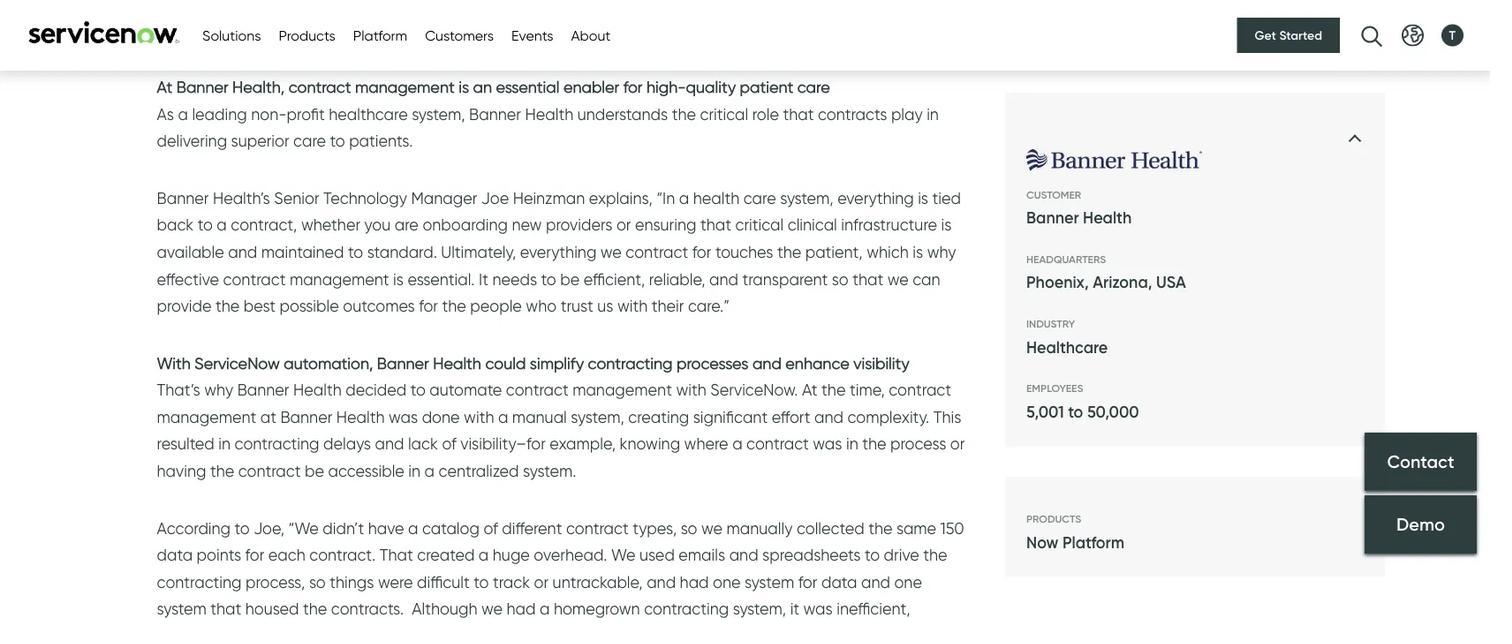 Task type: vqa. For each thing, say whether or not it's contained in the screenshot.


Task type: locate. For each thing, give the bounding box(es) containing it.
to up done
[[410, 380, 426, 400]]

1 vertical spatial so
[[681, 518, 697, 538]]

1 vertical spatial of
[[484, 518, 498, 538]]

contract up profit
[[289, 77, 351, 96]]

1 vertical spatial why
[[204, 380, 233, 400]]

1 horizontal spatial at
[[802, 380, 818, 400]]

providers
[[546, 215, 612, 235]]

the down essential.
[[442, 296, 466, 316]]

usa
[[1156, 273, 1186, 292]]

1 vertical spatial data
[[821, 572, 857, 592]]

example,
[[550, 434, 616, 454]]

banner health's senior technology manager joe heinzman explains, "in a health care system, everything is tied back to a contract, whether you are onboarding new providers or ensuring that critical clinical infrastructure is available and maintained to standard. ultimately, everything we contract for touches the patient, which is why effective contract management is essential. it needs to be efficient, reliable, and transparent so that we can provide the best possible outcomes for the people who trust us with their care."
[[157, 188, 961, 316]]

platform right products
[[353, 26, 407, 44]]

1 horizontal spatial care
[[744, 188, 776, 208]]

0 vertical spatial of
[[442, 434, 456, 454]]

0 vertical spatial so
[[832, 269, 849, 289]]

1 horizontal spatial system
[[745, 572, 794, 592]]

the right housed
[[303, 599, 327, 618]]

so up emails
[[681, 518, 697, 538]]

get
[[1255, 28, 1276, 43]]

so inside banner health's senior technology manager joe heinzman explains, "in a health care system, everything is tied back to a contract, whether you are onboarding new providers or ensuring that critical clinical infrastructure is available and maintained to standard. ultimately, everything we contract for touches the patient, which is why effective contract management is essential. it needs to be efficient, reliable, and transparent so that we can provide the best possible outcomes for the people who trust us with their care."
[[832, 269, 849, 289]]

visibility–for
[[460, 434, 546, 454]]

for up understands on the top of the page
[[623, 77, 643, 96]]

drive
[[884, 545, 919, 565]]

data
[[157, 545, 193, 565], [821, 572, 857, 592]]

arizona,
[[1093, 273, 1152, 292]]

contract down ensuring
[[626, 242, 688, 262]]

1 vertical spatial or
[[950, 434, 965, 454]]

simplify
[[530, 353, 584, 373]]

the up transparent at the top of page
[[777, 242, 801, 262]]

effective
[[157, 269, 219, 289]]

1 vertical spatial system
[[157, 599, 206, 618]]

with inside banner health's senior technology manager joe heinzman explains, "in a health care system, everything is tied back to a contract, whether you are onboarding new providers or ensuring that critical clinical infrastructure is available and maintained to standard. ultimately, everything we contract for touches the patient, which is why effective contract management is essential. it needs to be efficient, reliable, and transparent so that we can provide the best possible outcomes for the people who trust us with their care."
[[617, 296, 648, 316]]

emails
[[679, 545, 725, 565]]

0 horizontal spatial of
[[442, 434, 456, 454]]

an
[[473, 77, 492, 96]]

provide
[[157, 296, 212, 316]]

of up huge
[[484, 518, 498, 538]]

1 horizontal spatial of
[[484, 518, 498, 538]]

banner up back
[[157, 188, 209, 208]]

contract up we
[[566, 518, 629, 538]]

care."
[[688, 296, 730, 316]]

2 vertical spatial or
[[534, 572, 549, 592]]

the down 'high-'
[[672, 104, 696, 123]]

whether
[[301, 215, 360, 235]]

delays
[[323, 434, 371, 454]]

that left housed
[[210, 599, 241, 618]]

0 horizontal spatial platform
[[353, 26, 407, 44]]

of inside according to joe, "we didn't have a catalog of different contract types, so we manually collected the same 150 data points for each contract. that created a huge overhead. we used emails and spreadsheets to drive the contracting process, so things were difficult to track or untrackable, and had one system for data and one system that housed the contracts.  although we had a homegrown contracting system, it was inefficie
[[484, 518, 498, 538]]

technology
[[323, 188, 407, 208]]

solutions
[[202, 26, 261, 44]]

that inside according to joe, "we didn't have a catalog of different contract types, so we manually collected the same 150 data points for each contract. that created a huge overhead. we used emails and spreadsheets to drive the contracting process, so things were difficult to track or untrackable, and had one system for data and one system that housed the contracts.  although we had a homegrown contracting system, it was inefficie
[[210, 599, 241, 618]]

one down emails
[[713, 572, 741, 592]]

management up 'healthcare'
[[355, 77, 455, 96]]

health
[[525, 104, 573, 123], [1083, 208, 1132, 228], [433, 353, 481, 373], [293, 380, 342, 400], [336, 407, 385, 427]]

0 horizontal spatial one
[[713, 572, 741, 592]]

done
[[422, 407, 460, 427]]

system, up example,
[[571, 407, 624, 427]]

1 horizontal spatial platform
[[1063, 533, 1125, 552]]

a up visibility–for on the bottom left of the page
[[498, 407, 508, 427]]

or down this
[[950, 434, 965, 454]]

1 horizontal spatial had
[[680, 572, 709, 592]]

management inside banner health's senior technology manager joe heinzman explains, "in a health care system, everything is tied back to a contract, whether you are onboarding new providers or ensuring that critical clinical infrastructure is available and maintained to standard. ultimately, everything we contract for touches the patient, which is why effective contract management is essential. it needs to be efficient, reliable, and transparent so that we can provide the best possible outcomes for the people who trust us with their care."
[[290, 269, 389, 289]]

for inside at banner health, contract management is an essential enabler for high-quality patient care as a leading non-profit healthcare system, banner health understands the critical role that contracts play in delivering superior care to patients.
[[623, 77, 643, 96]]

everything down providers
[[520, 242, 597, 262]]

be inside banner health's senior technology manager joe heinzman explains, "in a health care system, everything is tied back to a contract, whether you are onboarding new providers or ensuring that critical clinical infrastructure is available and maintained to standard. ultimately, everything we contract for touches the patient, which is why effective contract management is essential. it needs to be efficient, reliable, and transparent so that we can provide the best possible outcomes for the people who trust us with their care."
[[560, 269, 580, 289]]

everything up infrastructure
[[838, 188, 914, 208]]

we left "can"
[[887, 269, 909, 289]]

0 horizontal spatial data
[[157, 545, 193, 565]]

1 horizontal spatial why
[[927, 242, 956, 262]]

with down processes
[[676, 380, 706, 400]]

1 vertical spatial critical
[[735, 215, 784, 235]]

is inside at banner health, contract management is an essential enabler for high-quality patient care as a leading non-profit healthcare system, banner health understands the critical role that contracts play in delivering superior care to patients.
[[459, 77, 469, 96]]

be up trust
[[560, 269, 580, 289]]

to right 5,001
[[1068, 402, 1083, 421]]

healthcare
[[329, 104, 408, 123]]

1 vertical spatial with
[[676, 380, 706, 400]]

complexity.
[[847, 407, 929, 427]]

health up delays
[[336, 407, 385, 427]]

2 vertical spatial care
[[744, 188, 776, 208]]

banner down customer
[[1026, 208, 1079, 228]]

0 vertical spatial at
[[157, 77, 172, 96]]

and up care."
[[709, 269, 738, 289]]

system, inside with servicenow automation, banner health could simplify contracting processes and enhance visibility that's why banner health decided to automate contract management with servicenow. at the time, contract management at banner health was done with a manual system, creating significant effort and complexity. this resulted in contracting delays and lack of visibility–for example, knowing where a contract was in the process or having the contract be accessible in a centralized system.
[[571, 407, 624, 427]]

0 horizontal spatial why
[[204, 380, 233, 400]]

contract.
[[309, 545, 376, 565]]

knowing
[[620, 434, 680, 454]]

was up lack
[[389, 407, 418, 427]]

is left tied
[[918, 188, 928, 208]]

and left lack
[[375, 434, 404, 454]]

who
[[526, 296, 557, 316]]

critical inside at banner health, contract management is an essential enabler for high-quality patient care as a leading non-profit healthcare system, banner health understands the critical role that contracts play in delivering superior care to patients.
[[700, 104, 748, 123]]

0 vertical spatial care
[[797, 77, 830, 96]]

so
[[832, 269, 849, 289], [681, 518, 697, 538], [309, 572, 326, 592]]

1 vertical spatial had
[[507, 599, 536, 618]]

huge
[[493, 545, 530, 565]]

1 horizontal spatial one
[[894, 572, 922, 592]]

system down points
[[157, 599, 206, 618]]

0 vertical spatial be
[[560, 269, 580, 289]]

tied
[[932, 188, 961, 208]]

0 vertical spatial why
[[927, 242, 956, 262]]

customer
[[1026, 188, 1081, 201]]

in
[[927, 104, 939, 123], [218, 434, 231, 454], [846, 434, 858, 454], [408, 461, 421, 481]]

or inside banner health's senior technology manager joe heinzman explains, "in a health care system, everything is tied back to a contract, whether you are onboarding new providers or ensuring that critical clinical infrastructure is available and maintained to standard. ultimately, everything we contract for touches the patient, which is why effective contract management is essential. it needs to be efficient, reliable, and transparent so that we can provide the best possible outcomes for the people who trust us with their care."
[[616, 215, 631, 235]]

0 vertical spatial or
[[616, 215, 631, 235]]

non-
[[251, 104, 287, 123]]

1 horizontal spatial be
[[560, 269, 580, 289]]

2 horizontal spatial with
[[676, 380, 706, 400]]

and right effort
[[814, 407, 843, 427]]

why inside banner health's senior technology manager joe heinzman explains, "in a health care system, everything is tied back to a contract, whether you are onboarding new providers or ensuring that critical clinical infrastructure is available and maintained to standard. ultimately, everything we contract for touches the patient, which is why effective contract management is essential. it needs to be efficient, reliable, and transparent so that we can provide the best possible outcomes for the people who trust us with their care."
[[927, 242, 956, 262]]

care
[[797, 77, 830, 96], [293, 131, 326, 150], [744, 188, 776, 208]]

patient,
[[805, 242, 863, 262]]

which
[[867, 242, 909, 262]]

centralized
[[439, 461, 519, 481]]

had down emails
[[680, 572, 709, 592]]

with
[[157, 353, 191, 373]]

management up "possible"
[[290, 269, 389, 289]]

types,
[[633, 518, 677, 538]]

the left best
[[216, 296, 240, 316]]

we
[[601, 242, 622, 262], [887, 269, 909, 289], [701, 518, 723, 538], [481, 599, 503, 618]]

0 vertical spatial platform
[[353, 26, 407, 44]]

was right it
[[803, 599, 833, 618]]

data down spreadsheets
[[821, 572, 857, 592]]

is
[[459, 77, 469, 96], [918, 188, 928, 208], [941, 215, 952, 235], [913, 242, 923, 262], [393, 269, 404, 289]]

0 vertical spatial was
[[389, 407, 418, 427]]

1 vertical spatial care
[[293, 131, 326, 150]]

different
[[502, 518, 562, 538]]

0 vertical spatial everything
[[838, 188, 914, 208]]

maintained
[[261, 242, 344, 262]]

people
[[470, 296, 522, 316]]

data down according
[[157, 545, 193, 565]]

health inside at banner health, contract management is an essential enabler for high-quality patient care as a leading non-profit healthcare system, banner health understands the critical role that contracts play in delivering superior care to patients.
[[525, 104, 573, 123]]

products
[[1026, 513, 1081, 526]]

patient
[[740, 77, 793, 96]]

healthcare
[[1026, 337, 1108, 357]]

0 vertical spatial data
[[157, 545, 193, 565]]

1 vertical spatial at
[[802, 380, 818, 400]]

contract down effort
[[746, 434, 809, 454]]

in inside at banner health, contract management is an essential enabler for high-quality patient care as a leading non-profit healthcare system, banner health understands the critical role that contracts play in delivering superior care to patients.
[[927, 104, 939, 123]]

that right role
[[783, 104, 814, 123]]

that
[[783, 104, 814, 123], [700, 215, 731, 235], [853, 269, 883, 289], [210, 599, 241, 618]]

or inside with servicenow automation, banner health could simplify contracting processes and enhance visibility that's why banner health decided to automate contract management with servicenow. at the time, contract management at banner health was done with a manual system, creating significant effort and complexity. this resulted in contracting delays and lack of visibility–for example, knowing where a contract was in the process or having the contract be accessible in a centralized system.
[[950, 434, 965, 454]]

overhead.
[[534, 545, 607, 565]]

2 horizontal spatial so
[[832, 269, 849, 289]]

platform down the products
[[1063, 533, 1125, 552]]

0 vertical spatial critical
[[700, 104, 748, 123]]

be down delays
[[305, 461, 324, 481]]

critical up touches
[[735, 215, 784, 235]]

onboarding
[[423, 215, 508, 235]]

at
[[157, 77, 172, 96], [802, 380, 818, 400]]

at inside at banner health, contract management is an essential enabler for high-quality patient care as a leading non-profit healthcare system, banner health understands the critical role that contracts play in delivering superior care to patients.
[[157, 77, 172, 96]]

1 vertical spatial everything
[[520, 242, 597, 262]]

explains,
[[589, 188, 653, 208]]

system, inside banner health's senior technology manager joe heinzman explains, "in a health care system, everything is tied back to a contract, whether you are onboarding new providers or ensuring that critical clinical infrastructure is available and maintained to standard. ultimately, everything we contract for touches the patient, which is why effective contract management is essential. it needs to be efficient, reliable, and transparent so that we can provide the best possible outcomes for the people who trust us with their care."
[[780, 188, 834, 208]]

system up it
[[745, 572, 794, 592]]

0 horizontal spatial at
[[157, 77, 172, 96]]

at inside with servicenow automation, banner health could simplify contracting processes and enhance visibility that's why banner health decided to automate contract management with servicenow. at the time, contract management at banner health was done with a manual system, creating significant effort and complexity. this resulted in contracting delays and lack of visibility–for example, knowing where a contract was in the process or having the contract be accessible in a centralized system.
[[802, 380, 818, 400]]

heinzman
[[513, 188, 585, 208]]

management up creating
[[573, 380, 672, 400]]

one down drive
[[894, 572, 922, 592]]

was down enhance
[[813, 434, 842, 454]]

0 vertical spatial with
[[617, 296, 648, 316]]

0 horizontal spatial with
[[464, 407, 494, 427]]

or
[[616, 215, 631, 235], [950, 434, 965, 454], [534, 572, 549, 592]]

time,
[[850, 380, 885, 400]]

system, up clinical
[[780, 188, 834, 208]]

that down health
[[700, 215, 731, 235]]

contracting down points
[[157, 572, 242, 592]]

was
[[389, 407, 418, 427], [813, 434, 842, 454], [803, 599, 833, 618]]

to inside employees 5,001 to 50,000
[[1068, 402, 1083, 421]]

care right the patient
[[797, 77, 830, 96]]

or right track
[[534, 572, 549, 592]]

the
[[672, 104, 696, 123], [777, 242, 801, 262], [216, 296, 240, 316], [442, 296, 466, 316], [822, 380, 846, 400], [862, 434, 886, 454], [210, 461, 234, 481], [868, 518, 893, 538], [923, 545, 947, 565], [303, 599, 327, 618]]

for
[[623, 77, 643, 96], [692, 242, 711, 262], [419, 296, 438, 316], [245, 545, 264, 565], [798, 572, 817, 592]]

platform
[[353, 26, 407, 44], [1063, 533, 1125, 552]]

you
[[364, 215, 391, 235]]

1 vertical spatial be
[[305, 461, 324, 481]]

system,
[[412, 104, 465, 123], [780, 188, 834, 208], [571, 407, 624, 427], [733, 599, 786, 618]]

where
[[684, 434, 728, 454]]

at
[[260, 407, 276, 427]]

1 horizontal spatial everything
[[838, 188, 914, 208]]

system, left it
[[733, 599, 786, 618]]

can
[[913, 269, 940, 289]]

health inside customer banner health
[[1083, 208, 1132, 228]]

2 vertical spatial was
[[803, 599, 833, 618]]

contracting down at
[[235, 434, 319, 454]]

2 horizontal spatial or
[[950, 434, 965, 454]]

1 horizontal spatial so
[[681, 518, 697, 538]]

at up as
[[157, 77, 172, 96]]

management inside at banner health, contract management is an essential enabler for high-quality patient care as a leading non-profit healthcare system, banner health understands the critical role that contracts play in delivering superior care to patients.
[[355, 77, 455, 96]]

2 horizontal spatial care
[[797, 77, 830, 96]]

enhance
[[786, 353, 850, 373]]

to
[[330, 131, 345, 150], [198, 215, 213, 235], [348, 242, 363, 262], [541, 269, 556, 289], [410, 380, 426, 400], [1068, 402, 1083, 421], [235, 518, 250, 538], [865, 545, 880, 565], [474, 572, 489, 592]]

1 vertical spatial platform
[[1063, 533, 1125, 552]]

possible
[[280, 296, 339, 316]]

automate
[[430, 380, 502, 400]]

could
[[485, 353, 526, 373]]

each
[[268, 545, 305, 565]]

with down automate
[[464, 407, 494, 427]]

is up "can"
[[913, 242, 923, 262]]

housed
[[245, 599, 299, 618]]

why
[[927, 242, 956, 262], [204, 380, 233, 400]]

servicenow image
[[26, 21, 181, 44]]

and down drive
[[861, 572, 890, 592]]

in down complexity.
[[846, 434, 858, 454]]

banner right at
[[280, 407, 332, 427]]

banner down an
[[469, 104, 521, 123]]

and up servicenow.
[[752, 353, 782, 373]]

now
[[1026, 533, 1059, 552]]

0 horizontal spatial had
[[507, 599, 536, 618]]

1 horizontal spatial or
[[616, 215, 631, 235]]

0 horizontal spatial system
[[157, 599, 206, 618]]

system
[[745, 572, 794, 592], [157, 599, 206, 618]]

"in
[[657, 188, 675, 208]]

2 vertical spatial so
[[309, 572, 326, 592]]

to up who at the left of page
[[541, 269, 556, 289]]

of right lack
[[442, 434, 456, 454]]

1 horizontal spatial data
[[821, 572, 857, 592]]

a left homegrown on the left bottom of the page
[[540, 599, 550, 618]]

homegrown
[[554, 599, 640, 618]]

in right play at the top of the page
[[927, 104, 939, 123]]

profit
[[287, 104, 325, 123]]

or inside according to joe, "we didn't have a catalog of different contract types, so we manually collected the same 150 data points for each contract. that created a huge overhead. we used emails and spreadsheets to drive the contracting process, so things were difficult to track or untrackable, and had one system for data and one system that housed the contracts.  although we had a homegrown contracting system, it was inefficie
[[534, 572, 549, 592]]

so left things
[[309, 572, 326, 592]]

why up "can"
[[927, 242, 956, 262]]

1 horizontal spatial with
[[617, 296, 648, 316]]

0 horizontal spatial or
[[534, 572, 549, 592]]

0 horizontal spatial so
[[309, 572, 326, 592]]

transparent
[[742, 269, 828, 289]]

demo
[[1397, 514, 1445, 535]]

care down profit
[[293, 131, 326, 150]]

0 horizontal spatial be
[[305, 461, 324, 481]]



Task type: describe. For each thing, give the bounding box(es) containing it.
for up the reliable,
[[692, 242, 711, 262]]

catalog
[[422, 518, 480, 538]]

as
[[157, 104, 174, 123]]

process,
[[246, 572, 305, 592]]

the right having
[[210, 461, 234, 481]]

50,000
[[1087, 402, 1139, 421]]

the inside at banner health, contract management is an essential enabler for high-quality patient care as a leading non-profit healthcare system, banner health understands the critical role that contracts play in delivering superior care to patients.
[[672, 104, 696, 123]]

for down essential.
[[419, 296, 438, 316]]

system, inside according to joe, "we didn't have a catalog of different contract types, so we manually collected the same 150 data points for each contract. that created a huge overhead. we used emails and spreadsheets to drive the contracting process, so things were difficult to track or untrackable, and had one system for data and one system that housed the contracts.  although we had a homegrown contracting system, it was inefficie
[[733, 599, 786, 618]]

banner up decided
[[377, 353, 429, 373]]

available
[[157, 242, 224, 262]]

we
[[611, 545, 635, 565]]

needs
[[492, 269, 537, 289]]

a down significant
[[732, 434, 742, 454]]

system, inside at banner health, contract management is an essential enabler for high-quality patient care as a leading non-profit healthcare system, banner health understands the critical role that contracts play in delivering superior care to patients.
[[412, 104, 465, 123]]

a down lack
[[425, 461, 435, 481]]

same
[[897, 518, 936, 538]]

to right back
[[198, 215, 213, 235]]

to left drive
[[865, 545, 880, 565]]

health down the automation,
[[293, 380, 342, 400]]

to inside at banner health, contract management is an essential enabler for high-quality patient care as a leading non-profit healthcare system, banner health understands the critical role that contracts play in delivering superior care to patients.
[[330, 131, 345, 150]]

industry healthcare
[[1026, 317, 1108, 357]]

this
[[933, 407, 961, 427]]

solutions button
[[202, 25, 261, 46]]

in right resulted
[[218, 434, 231, 454]]

contract up this
[[889, 380, 951, 400]]

senior
[[274, 188, 319, 208]]

2 vertical spatial with
[[464, 407, 494, 427]]

have
[[368, 518, 404, 538]]

servicenow.
[[710, 380, 798, 400]]

standard.
[[367, 242, 437, 262]]

contract up manual
[[506, 380, 569, 400]]

reliable,
[[649, 269, 705, 289]]

manually
[[727, 518, 793, 538]]

platform inside the products now platform
[[1063, 533, 1125, 552]]

about button
[[571, 25, 611, 46]]

clinical
[[788, 215, 837, 235]]

that
[[380, 545, 413, 565]]

and down used
[[647, 572, 676, 592]]

we down track
[[481, 599, 503, 618]]

1 vertical spatial was
[[813, 434, 842, 454]]

headquarters
[[1026, 253, 1106, 266]]

2 one from the left
[[894, 572, 922, 592]]

essential.
[[408, 269, 475, 289]]

that inside at banner health, contract management is an essential enabler for high-quality patient care as a leading non-profit healthcare system, banner health understands the critical role that contracts play in delivering superior care to patients.
[[783, 104, 814, 123]]

banner inside customer banner health
[[1026, 208, 1079, 228]]

the down 150
[[923, 545, 947, 565]]

customers
[[425, 26, 494, 44]]

process
[[890, 434, 946, 454]]

customers button
[[425, 25, 494, 46]]

we up emails
[[701, 518, 723, 538]]

untrackable,
[[553, 572, 643, 592]]

joe,
[[254, 518, 284, 538]]

health
[[693, 188, 740, 208]]

employees 5,001 to 50,000
[[1026, 382, 1139, 421]]

contracting up creating
[[588, 353, 673, 373]]

leading
[[192, 104, 247, 123]]

infrastructure
[[841, 215, 937, 235]]

and down manually
[[729, 545, 758, 565]]

care inside banner health's senior technology manager joe heinzman explains, "in a health care system, everything is tied back to a contract, whether you are onboarding new providers or ensuring that critical clinical infrastructure is available and maintained to standard. ultimately, everything we contract for touches the patient, which is why effective contract management is essential. it needs to be efficient, reliable, and transparent so that we can provide the best possible outcomes for the people who trust us with their care."
[[744, 188, 776, 208]]

is down tied
[[941, 215, 952, 235]]

servicenow
[[194, 353, 280, 373]]

phoenix,
[[1026, 273, 1089, 292]]

be inside with servicenow automation, banner health could simplify contracting processes and enhance visibility that's why banner health decided to automate contract management with servicenow. at the time, contract management at banner health was done with a manual system, creating significant effort and complexity. this resulted in contracting delays and lack of visibility–for example, knowing where a contract was in the process or having the contract be accessible in a centralized system.
[[305, 461, 324, 481]]

contracts
[[818, 104, 887, 123]]

the down enhance
[[822, 380, 846, 400]]

to down whether
[[348, 242, 363, 262]]

of inside with servicenow automation, banner health could simplify contracting processes and enhance visibility that's why banner health decided to automate contract management with servicenow. at the time, contract management at banner health was done with a manual system, creating significant effort and complexity. this resulted in contracting delays and lack of visibility–for example, knowing where a contract was in the process or having the contract be accessible in a centralized system.
[[442, 434, 456, 454]]

for down spreadsheets
[[798, 572, 817, 592]]

didn't
[[323, 518, 364, 538]]

events button
[[511, 25, 553, 46]]

"we
[[288, 518, 319, 538]]

contract inside at banner health, contract management is an essential enabler for high-quality patient care as a leading non-profit healthcare system, banner health understands the critical role that contracts play in delivering superior care to patients.
[[289, 77, 351, 96]]

contract inside according to joe, "we didn't have a catalog of different contract types, so we manually collected the same 150 data points for each contract. that created a huge overhead. we used emails and spreadsheets to drive the contracting process, so things were difficult to track or untrackable, and had one system for data and one system that housed the contracts.  although we had a homegrown contracting system, it was inefficie
[[566, 518, 629, 538]]

a left huge
[[479, 545, 489, 565]]

health up automate
[[433, 353, 481, 373]]

customer banner health
[[1026, 188, 1132, 228]]

get started link
[[1237, 18, 1340, 53]]

that down "which"
[[853, 269, 883, 289]]

enabler
[[563, 77, 619, 96]]

to inside with servicenow automation, banner health could simplify contracting processes and enhance visibility that's why banner health decided to automate contract management with servicenow. at the time, contract management at banner health was done with a manual system, creating significant effort and complexity. this resulted in contracting delays and lack of visibility–for example, knowing where a contract was in the process or having the contract be accessible in a centralized system.
[[410, 380, 426, 400]]

best
[[244, 296, 276, 316]]

touches
[[715, 242, 773, 262]]

and down contract,
[[228, 242, 257, 262]]

with servicenow automation, banner health could simplify contracting processes and enhance visibility that's why banner health decided to automate contract management with servicenow. at the time, contract management at banner health was done with a manual system, creating significant effort and complexity. this resulted in contracting delays and lack of visibility–for example, knowing where a contract was in the process or having the contract be accessible in a centralized system.
[[157, 353, 965, 481]]

at banner health, contract management is an essential enabler for high-quality patient care as a leading non-profit healthcare system, banner health understands the critical role that contracts play in delivering superior care to patients.
[[157, 77, 939, 150]]

health,
[[232, 77, 285, 96]]

superior
[[231, 131, 289, 150]]

difficult
[[417, 572, 470, 592]]

industry
[[1026, 317, 1075, 330]]

were
[[378, 572, 413, 592]]

system.
[[523, 461, 576, 481]]

it
[[790, 599, 799, 618]]

lack
[[408, 434, 438, 454]]

a right have
[[408, 518, 418, 538]]

having
[[157, 461, 206, 481]]

to left track
[[474, 572, 489, 592]]

the down complexity.
[[862, 434, 886, 454]]

according to joe, "we didn't have a catalog of different contract types, so we manually collected the same 150 data points for each contract. that created a huge overhead. we used emails and spreadsheets to drive the contracting process, so things were difficult to track or untrackable, and had one system for data and one system that housed the contracts.  although we had a homegrown contracting system, it was inefficie
[[157, 518, 964, 618]]

accessible
[[328, 461, 404, 481]]

banner inside banner health's senior technology manager joe heinzman explains, "in a health care system, everything is tied back to a contract, whether you are onboarding new providers or ensuring that critical clinical infrastructure is available and maintained to standard. ultimately, everything we contract for touches the patient, which is why effective contract management is essential. it needs to be efficient, reliable, and transparent so that we can provide the best possible outcomes for the people who trust us with their care."
[[157, 188, 209, 208]]

a down health's
[[217, 215, 227, 235]]

understands
[[577, 104, 668, 123]]

patients.
[[349, 131, 413, 150]]

essential
[[496, 77, 559, 96]]

contract up best
[[223, 269, 286, 289]]

0 vertical spatial system
[[745, 572, 794, 592]]

is down 'standard.'
[[393, 269, 404, 289]]

banner up the leading
[[176, 77, 228, 96]]

1 one from the left
[[713, 572, 741, 592]]

effort
[[772, 407, 810, 427]]

was inside according to joe, "we didn't have a catalog of different contract types, so we manually collected the same 150 data points for each contract. that created a huge overhead. we used emails and spreadsheets to drive the contracting process, so things were difficult to track or untrackable, and had one system for data and one system that housed the contracts.  although we had a homegrown contracting system, it was inefficie
[[803, 599, 833, 618]]

5,001
[[1026, 402, 1064, 421]]

demo link
[[1365, 496, 1477, 554]]

critical inside banner health's senior technology manager joe heinzman explains, "in a health care system, everything is tied back to a contract, whether you are onboarding new providers or ensuring that critical clinical infrastructure is available and maintained to standard. ultimately, everything we contract for touches the patient, which is why effective contract management is essential. it needs to be efficient, reliable, and transparent so that we can provide the best possible outcomes for the people who trust us with their care."
[[735, 215, 784, 235]]

contract down at
[[238, 461, 301, 481]]

spreadsheets
[[762, 545, 861, 565]]

contracting down emails
[[644, 599, 729, 618]]

we up efficient,
[[601, 242, 622, 262]]

0 horizontal spatial care
[[293, 131, 326, 150]]

role
[[752, 104, 779, 123]]

the up drive
[[868, 518, 893, 538]]

why inside with servicenow automation, banner health could simplify contracting processes and enhance visibility that's why banner health decided to automate contract management with servicenow. at the time, contract management at banner health was done with a manual system, creating significant effort and complexity. this resulted in contracting delays and lack of visibility–for example, knowing where a contract was in the process or having the contract be accessible in a centralized system.
[[204, 380, 233, 400]]

health's
[[213, 188, 270, 208]]

back
[[157, 215, 194, 235]]

it
[[479, 269, 488, 289]]

efficient,
[[584, 269, 645, 289]]

in down lack
[[408, 461, 421, 481]]

collected
[[797, 518, 864, 538]]

processes
[[677, 353, 749, 373]]

a right "in
[[679, 188, 689, 208]]

trust
[[561, 296, 593, 316]]

0 horizontal spatial everything
[[520, 242, 597, 262]]

manual
[[512, 407, 567, 427]]

to left joe,
[[235, 518, 250, 538]]

decided
[[346, 380, 407, 400]]

products now platform
[[1026, 513, 1125, 552]]

a inside at banner health, contract management is an essential enabler for high-quality patient care as a leading non-profit healthcare system, banner health understands the critical role that contracts play in delivering superior care to patients.
[[178, 104, 188, 123]]

0 vertical spatial had
[[680, 572, 709, 592]]

that's
[[157, 380, 200, 400]]

their
[[652, 296, 684, 316]]

for down joe,
[[245, 545, 264, 565]]

management up resulted
[[157, 407, 256, 427]]

significant
[[693, 407, 768, 427]]

banner up at
[[237, 380, 289, 400]]



